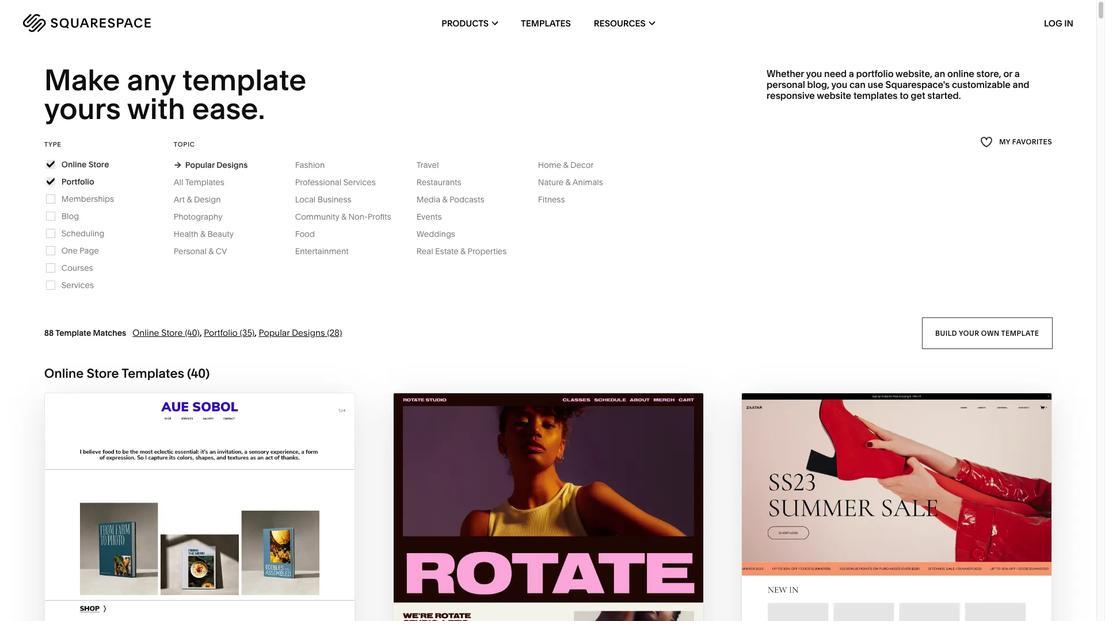 Task type: locate. For each thing, give the bounding box(es) containing it.
)
[[206, 366, 210, 382]]

0 vertical spatial template
[[182, 62, 307, 98]]

2 vertical spatial store
[[87, 366, 119, 382]]

& for non-
[[341, 212, 347, 222]]

services up business
[[344, 177, 376, 188]]

0 vertical spatial sobol
[[222, 577, 261, 591]]

website
[[817, 90, 852, 101]]

start with rotate button
[[486, 569, 611, 600]]

0 vertical spatial online
[[61, 159, 87, 170]]

to
[[900, 90, 909, 101]]

need
[[825, 68, 847, 79]]

store down matches
[[87, 366, 119, 382]]

travel link
[[417, 160, 451, 170]]

decor
[[571, 160, 594, 170]]

you
[[806, 68, 822, 79], [832, 79, 848, 90]]

with up preview zaatar link
[[872, 577, 901, 591]]

with up the preview rotate link
[[523, 577, 553, 591]]

0 horizontal spatial designs
[[217, 160, 248, 170]]

sobol up preview aue sobol link
[[222, 577, 261, 591]]

preview for preview rotate
[[500, 600, 551, 613]]

real estate & properties
[[417, 246, 507, 257]]

& right "nature"
[[566, 177, 571, 188]]

online right matches
[[133, 328, 159, 338]]

squarespace logo link
[[23, 14, 233, 32]]

1 vertical spatial designs
[[292, 328, 325, 338]]

services
[[344, 177, 376, 188], [61, 280, 94, 291]]

designs up "all templates" link
[[217, 160, 248, 170]]

1 horizontal spatial templates
[[185, 177, 225, 188]]

1 horizontal spatial start
[[486, 577, 521, 591]]

1 preview from the left
[[141, 600, 191, 613]]

portfolio down online store
[[61, 177, 94, 187]]

& for podcasts
[[443, 195, 448, 205]]

local business
[[295, 195, 352, 205]]

in
[[1065, 18, 1074, 29]]

1 vertical spatial portfolio
[[204, 328, 238, 338]]

templates link
[[521, 0, 571, 46]]

preview down start with zaatar
[[849, 600, 899, 613]]

1 vertical spatial popular
[[259, 328, 290, 338]]

a right or
[[1015, 68, 1020, 79]]

1 horizontal spatial portfolio
[[204, 328, 238, 338]]

2 vertical spatial online
[[44, 366, 84, 382]]

travel
[[417, 160, 439, 170]]

with inside make any template yours with ease.
[[127, 91, 185, 127]]

3 start from the left
[[834, 577, 869, 591]]

zaatar image
[[742, 394, 1052, 622]]

any
[[127, 62, 176, 98]]

start for preview aue sobol
[[126, 577, 161, 591]]

0 horizontal spatial services
[[61, 280, 94, 291]]

designs left (28)
[[292, 328, 325, 338]]

health & beauty link
[[174, 229, 245, 239]]

& for cv
[[209, 246, 214, 257]]

0 vertical spatial store
[[89, 159, 109, 170]]

cv
[[216, 246, 227, 257]]

online up memberships
[[61, 159, 87, 170]]

popular up all templates
[[185, 160, 215, 170]]

2 vertical spatial templates
[[122, 366, 184, 382]]

1 vertical spatial online
[[133, 328, 159, 338]]

memberships
[[61, 194, 114, 204]]

0 horizontal spatial template
[[182, 62, 307, 98]]

whether you need a portfolio website, an online store, or a personal blog, you can use squarespace's customizable and responsive website templates to get started.
[[767, 68, 1030, 101]]

0 vertical spatial portfolio
[[61, 177, 94, 187]]

services down the courses on the left top of page
[[61, 280, 94, 291]]

with up topic
[[127, 91, 185, 127]]

design
[[194, 195, 221, 205]]

0 vertical spatial zaatar
[[904, 577, 948, 591]]

0 horizontal spatial templates
[[122, 366, 184, 382]]

& left cv
[[209, 246, 214, 257]]

preview down start with rotate
[[500, 600, 551, 613]]

& right art
[[187, 195, 192, 205]]

0 vertical spatial templates
[[521, 18, 571, 29]]

& right the health
[[200, 229, 206, 239]]

0 horizontal spatial start
[[126, 577, 161, 591]]

popular designs link
[[174, 160, 248, 170]]

online down template
[[44, 366, 84, 382]]

popular designs
[[185, 160, 248, 170]]

store
[[89, 159, 109, 170], [161, 328, 183, 338], [87, 366, 119, 382]]

photography
[[174, 212, 223, 222]]

popular designs (28) link
[[259, 328, 342, 338]]

, left portfolio (35) link
[[200, 328, 202, 338]]

rotate up the preview rotate link
[[556, 577, 599, 591]]

portfolio left (35)
[[204, 328, 238, 338]]

preview rotate link
[[500, 591, 597, 622]]

media & podcasts link
[[417, 195, 496, 205]]

all templates
[[174, 177, 225, 188]]

rotate down start with rotate
[[553, 600, 597, 613]]

& for design
[[187, 195, 192, 205]]

an
[[935, 68, 946, 79]]

& for beauty
[[200, 229, 206, 239]]

or
[[1004, 68, 1013, 79]]

log             in
[[1045, 18, 1074, 29]]

0 vertical spatial designs
[[217, 160, 248, 170]]

None checkbox
[[47, 178, 55, 186]]

0 horizontal spatial a
[[849, 68, 854, 79]]

zaatar down start with zaatar
[[902, 600, 946, 613]]

preview aue sobol link
[[141, 591, 259, 622]]

build your own template button
[[922, 318, 1053, 349]]

your
[[959, 329, 980, 338]]

portfolio
[[857, 68, 894, 79]]

preview
[[141, 600, 191, 613], [500, 600, 551, 613], [849, 600, 899, 613]]

nature & animals
[[538, 177, 603, 188]]

2 horizontal spatial templates
[[521, 18, 571, 29]]

1 horizontal spatial ,
[[255, 328, 257, 338]]

0 vertical spatial aue
[[196, 577, 219, 591]]

real estate & properties link
[[417, 246, 518, 257]]

0 vertical spatial services
[[344, 177, 376, 188]]

1 horizontal spatial template
[[1002, 329, 1040, 338]]

designs
[[217, 160, 248, 170], [292, 328, 325, 338]]

1 vertical spatial store
[[161, 328, 183, 338]]

one page
[[61, 246, 99, 256]]

nature
[[538, 177, 564, 188]]

store up memberships
[[89, 159, 109, 170]]

aue up preview aue sobol link
[[196, 577, 219, 591]]

preview for preview aue sobol
[[141, 600, 191, 613]]

weddings
[[417, 229, 455, 239]]

2 horizontal spatial start
[[834, 577, 869, 591]]

start inside start with rotate button
[[486, 577, 521, 591]]

1 horizontal spatial preview
[[500, 600, 551, 613]]

aue down the start with aue sobol at the left bottom
[[193, 600, 217, 613]]

1 horizontal spatial you
[[832, 79, 848, 90]]

my favorites link
[[981, 135, 1053, 150]]

restaurants link
[[417, 177, 473, 188]]

personal
[[767, 79, 806, 90]]

1 start from the left
[[126, 577, 161, 591]]

1 horizontal spatial a
[[1015, 68, 1020, 79]]

sobol down the start with aue sobol at the left bottom
[[220, 600, 259, 613]]

start inside start with zaatar button
[[834, 577, 869, 591]]

photography link
[[174, 212, 234, 222]]

0 vertical spatial popular
[[185, 160, 215, 170]]

2 preview from the left
[[500, 600, 551, 613]]

animals
[[573, 177, 603, 188]]

start inside "start with aue sobol" button
[[126, 577, 161, 591]]

templates
[[521, 18, 571, 29], [185, 177, 225, 188], [122, 366, 184, 382]]

preview down the start with aue sobol at the left bottom
[[141, 600, 191, 613]]

non-
[[349, 212, 368, 222]]

, left popular designs (28) 'link'
[[255, 328, 257, 338]]

log             in link
[[1045, 18, 1074, 29]]

&
[[564, 160, 569, 170], [566, 177, 571, 188], [187, 195, 192, 205], [443, 195, 448, 205], [341, 212, 347, 222], [200, 229, 206, 239], [209, 246, 214, 257], [461, 246, 466, 257]]

(28)
[[327, 328, 342, 338]]

fashion link
[[295, 160, 337, 170]]

1 vertical spatial template
[[1002, 329, 1040, 338]]

2 horizontal spatial preview
[[849, 600, 899, 613]]

events link
[[417, 212, 453, 222]]

store for online store
[[89, 159, 109, 170]]

with for start with rotate
[[523, 577, 553, 591]]

preview rotate
[[500, 600, 597, 613]]

& left non-
[[341, 212, 347, 222]]

media & podcasts
[[417, 195, 485, 205]]

rotate
[[556, 577, 599, 591], [553, 600, 597, 613]]

2 start from the left
[[486, 577, 521, 591]]

1 horizontal spatial designs
[[292, 328, 325, 338]]

(40)
[[185, 328, 200, 338]]

3 preview from the left
[[849, 600, 899, 613]]

page
[[80, 246, 99, 256]]

aue
[[196, 577, 219, 591], [193, 600, 217, 613]]

profits
[[368, 212, 391, 222]]

popular right (35)
[[259, 328, 290, 338]]

1 vertical spatial services
[[61, 280, 94, 291]]

you left need in the top of the page
[[806, 68, 822, 79]]

fitness
[[538, 195, 565, 205]]

& right 'media'
[[443, 195, 448, 205]]

sobol
[[222, 577, 261, 591], [220, 600, 259, 613]]

1 vertical spatial rotate
[[553, 600, 597, 613]]

0 horizontal spatial preview
[[141, 600, 191, 613]]

nature & animals link
[[538, 177, 615, 188]]

a right need in the top of the page
[[849, 68, 854, 79]]

blog
[[61, 211, 79, 222]]

zaatar up preview zaatar link
[[904, 577, 948, 591]]

can
[[850, 79, 866, 90]]

preview inside preview aue sobol link
[[141, 600, 191, 613]]

store for online store templates ( 40 )
[[87, 366, 119, 382]]

build your own template
[[936, 329, 1040, 338]]

preview inside the preview rotate link
[[500, 600, 551, 613]]

portfolio
[[61, 177, 94, 187], [204, 328, 238, 338]]

local business link
[[295, 195, 363, 205]]

one
[[61, 246, 78, 256]]

1 horizontal spatial services
[[344, 177, 376, 188]]

topic
[[174, 140, 195, 148]]

0 horizontal spatial ,
[[200, 328, 202, 338]]

0 vertical spatial rotate
[[556, 577, 599, 591]]

1 vertical spatial sobol
[[220, 600, 259, 613]]

& right the "home"
[[564, 160, 569, 170]]

templates
[[854, 90, 898, 101]]

preview inside preview zaatar link
[[849, 600, 899, 613]]

with up preview aue sobol link
[[164, 577, 193, 591]]

store left (40)
[[161, 328, 183, 338]]

you left can
[[832, 79, 848, 90]]



Task type: vqa. For each thing, say whether or not it's contained in the screenshot.
topmost →
no



Task type: describe. For each thing, give the bounding box(es) containing it.
(35)
[[240, 328, 255, 338]]

community & non-profits link
[[295, 212, 403, 222]]

products
[[442, 18, 489, 29]]

favorites
[[1013, 138, 1053, 146]]

real
[[417, 246, 433, 257]]

food
[[295, 229, 315, 239]]

website,
[[896, 68, 933, 79]]

restaurants
[[417, 177, 462, 188]]

local
[[295, 195, 316, 205]]

1 vertical spatial templates
[[185, 177, 225, 188]]

& for decor
[[564, 160, 569, 170]]

sobol inside preview aue sobol link
[[220, 600, 259, 613]]

template
[[55, 328, 91, 338]]

with for start with aue sobol
[[164, 577, 193, 591]]

1 vertical spatial zaatar
[[902, 600, 946, 613]]

online for online store (40) , portfolio (35) , popular designs (28)
[[133, 328, 159, 338]]

2 , from the left
[[255, 328, 257, 338]]

scheduling
[[61, 228, 104, 239]]

squarespace's
[[886, 79, 950, 90]]

online for online store
[[61, 159, 87, 170]]

home & decor
[[538, 160, 594, 170]]

0 horizontal spatial you
[[806, 68, 822, 79]]

blog,
[[808, 79, 830, 90]]

online for online store templates ( 40 )
[[44, 366, 84, 382]]

food link
[[295, 229, 326, 239]]

make
[[44, 62, 120, 98]]

fitness link
[[538, 195, 577, 205]]

online store (40) link
[[133, 328, 200, 338]]

aue inside button
[[196, 577, 219, 591]]

get
[[911, 90, 926, 101]]

events
[[417, 212, 442, 222]]

& right estate
[[461, 246, 466, 257]]

start with zaatar
[[834, 577, 948, 591]]

start with aue sobol
[[126, 577, 261, 591]]

template inside make any template yours with ease.
[[182, 62, 307, 98]]

0 horizontal spatial popular
[[185, 160, 215, 170]]

0 horizontal spatial portfolio
[[61, 177, 94, 187]]

aue sobol image
[[45, 394, 354, 622]]

community
[[295, 212, 339, 222]]

template inside button
[[1002, 329, 1040, 338]]

type
[[44, 140, 61, 148]]

rotate element
[[394, 394, 703, 622]]

1 horizontal spatial popular
[[259, 328, 290, 338]]

started.
[[928, 90, 961, 101]]

resources button
[[594, 0, 655, 46]]

professional services
[[295, 177, 376, 188]]

log
[[1045, 18, 1063, 29]]

matches
[[93, 328, 126, 338]]

sobol inside "start with aue sobol" button
[[222, 577, 261, 591]]

products button
[[442, 0, 498, 46]]

zaatar inside button
[[904, 577, 948, 591]]

1 vertical spatial aue
[[193, 600, 217, 613]]

preview for preview zaatar
[[849, 600, 899, 613]]

zaatar element
[[742, 394, 1052, 622]]

preview aue sobol
[[141, 600, 259, 613]]

online store (40) , portfolio (35) , popular designs (28)
[[133, 328, 342, 338]]

professional
[[295, 177, 342, 188]]

start for preview zaatar
[[834, 577, 869, 591]]

all
[[174, 177, 183, 188]]

squarespace logo image
[[23, 14, 151, 32]]

start with rotate
[[486, 577, 599, 591]]

fashion
[[295, 160, 325, 170]]

store,
[[977, 68, 1002, 79]]

yours
[[44, 91, 121, 127]]

weddings link
[[417, 229, 467, 239]]

business
[[318, 195, 352, 205]]

home
[[538, 160, 562, 170]]

whether
[[767, 68, 805, 79]]

and
[[1013, 79, 1030, 90]]

resources
[[594, 18, 646, 29]]

aue sobol element
[[45, 394, 354, 622]]

88
[[44, 328, 54, 338]]

online
[[948, 68, 975, 79]]

my favorites
[[1000, 138, 1053, 146]]

online store
[[61, 159, 109, 170]]

entertainment link
[[295, 246, 360, 257]]

portfolio (35) link
[[204, 328, 255, 338]]

own
[[982, 329, 1000, 338]]

1 , from the left
[[200, 328, 202, 338]]

(
[[187, 366, 191, 382]]

& for animals
[[566, 177, 571, 188]]

beauty
[[208, 229, 234, 239]]

rotate image
[[394, 394, 703, 622]]

start for preview rotate
[[486, 577, 521, 591]]

40
[[191, 366, 206, 382]]

store for online store (40) , portfolio (35) , popular designs (28)
[[161, 328, 183, 338]]

2 a from the left
[[1015, 68, 1020, 79]]

home & decor link
[[538, 160, 606, 170]]

preview zaatar
[[849, 600, 946, 613]]

start with aue sobol button
[[126, 569, 273, 600]]

podcasts
[[450, 195, 485, 205]]

community & non-profits
[[295, 212, 391, 222]]

health & beauty
[[174, 229, 234, 239]]

1 a from the left
[[849, 68, 854, 79]]

use
[[868, 79, 884, 90]]

rotate inside button
[[556, 577, 599, 591]]

properties
[[468, 246, 507, 257]]

art & design link
[[174, 195, 232, 205]]

art & design
[[174, 195, 221, 205]]

make any template yours with ease.
[[44, 62, 313, 127]]

with for start with zaatar
[[872, 577, 901, 591]]



